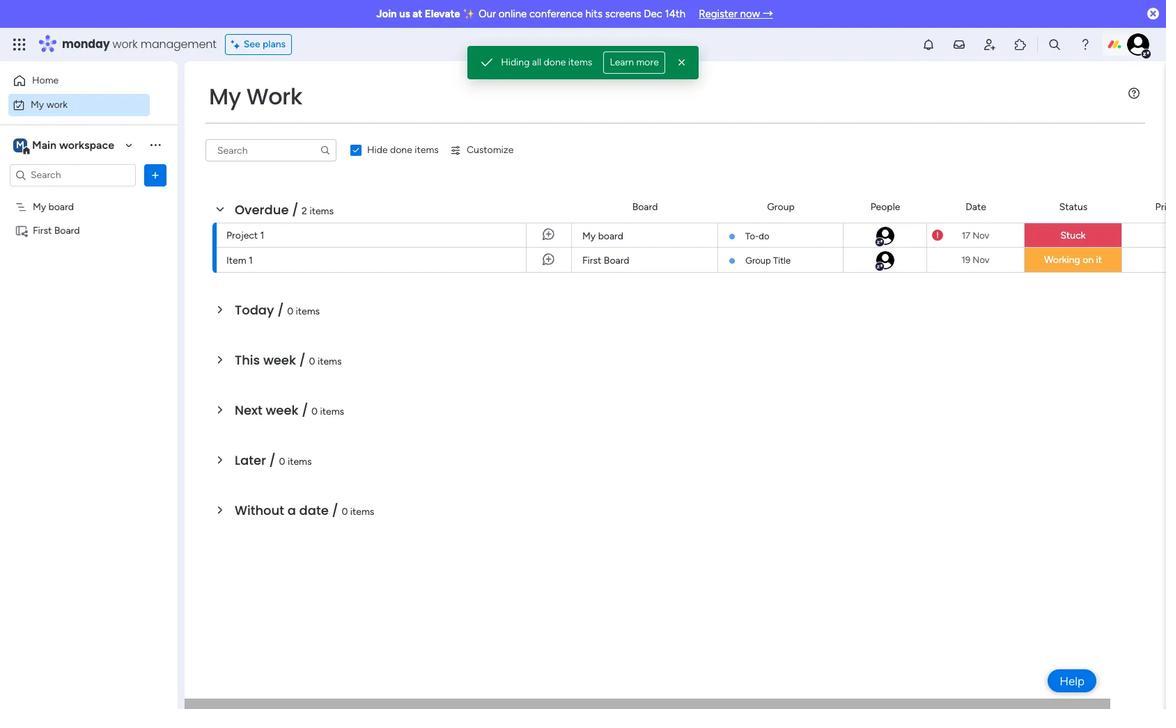 Task type: locate. For each thing, give the bounding box(es) containing it.
my inside my work button
[[31, 99, 44, 110]]

my board up first board link
[[582, 231, 624, 242]]

alert containing hiding all done items
[[468, 46, 699, 79]]

items inside this week / 0 items
[[318, 356, 342, 368]]

1 horizontal spatial my board
[[582, 231, 624, 242]]

board up first board link
[[598, 231, 624, 242]]

all
[[532, 56, 541, 68]]

0 inside this week / 0 items
[[309, 356, 315, 368]]

inbox image
[[952, 38, 966, 52]]

shareable board image
[[15, 224, 28, 237]]

1 vertical spatial work
[[46, 99, 68, 110]]

0 up next week / 0 items
[[309, 356, 315, 368]]

week right "this"
[[263, 352, 296, 369]]

0 vertical spatial board
[[49, 201, 74, 213]]

items
[[568, 56, 592, 68], [415, 144, 439, 156], [310, 206, 334, 217], [296, 306, 320, 318], [318, 356, 342, 368], [320, 406, 344, 418], [288, 456, 312, 468], [350, 506, 374, 518]]

board
[[49, 201, 74, 213], [598, 231, 624, 242]]

0 horizontal spatial my board
[[33, 201, 74, 213]]

learn
[[610, 56, 634, 68]]

my board inside 'my board' link
[[582, 231, 624, 242]]

main
[[32, 138, 56, 152]]

work right monday
[[113, 36, 138, 52]]

/ up next week / 0 items
[[299, 352, 306, 369]]

1 horizontal spatial first board
[[582, 255, 629, 267]]

jacob simon image
[[1127, 33, 1149, 56], [875, 226, 896, 247]]

first board down 'my board' link at top
[[582, 255, 629, 267]]

nov
[[973, 230, 989, 241], [973, 255, 990, 265]]

alert
[[468, 46, 699, 79]]

elevate
[[425, 8, 460, 20]]

1 vertical spatial my board
[[582, 231, 624, 242]]

item
[[226, 255, 246, 267]]

customize
[[467, 144, 514, 156]]

plans
[[263, 38, 286, 50]]

1 vertical spatial done
[[390, 144, 412, 156]]

register
[[699, 8, 738, 20]]

screens
[[605, 8, 641, 20]]

group up do at the top right of the page
[[767, 201, 795, 213]]

nov for 17 nov
[[973, 230, 989, 241]]

my work
[[209, 81, 302, 112]]

select product image
[[13, 38, 26, 52]]

1 right the item
[[249, 255, 253, 267]]

list box
[[0, 192, 178, 431]]

items left learn
[[568, 56, 592, 68]]

17 nov
[[962, 230, 989, 241]]

nov right 19
[[973, 255, 990, 265]]

0 vertical spatial 1
[[260, 230, 264, 242]]

m
[[16, 139, 24, 151]]

us
[[399, 8, 410, 20]]

1 vertical spatial group
[[745, 256, 771, 266]]

0 vertical spatial my board
[[33, 201, 74, 213]]

hide done items
[[367, 144, 439, 156]]

board
[[632, 201, 658, 213], [54, 225, 80, 237], [604, 255, 629, 267]]

option
[[0, 194, 178, 197]]

nov right 17
[[973, 230, 989, 241]]

first right the shareable board 'image'
[[33, 225, 52, 237]]

date
[[966, 201, 986, 213]]

group left title
[[745, 256, 771, 266]]

0 vertical spatial work
[[113, 36, 138, 52]]

0 down this week / 0 items
[[311, 406, 318, 418]]

management
[[141, 36, 216, 52]]

0 horizontal spatial jacob simon image
[[875, 226, 896, 247]]

1 horizontal spatial done
[[544, 56, 566, 68]]

0 vertical spatial first
[[33, 225, 52, 237]]

overdue
[[235, 201, 289, 219]]

done right hide
[[390, 144, 412, 156]]

0 inside later / 0 items
[[279, 456, 285, 468]]

list box containing my board
[[0, 192, 178, 431]]

2 nov from the top
[[973, 255, 990, 265]]

it
[[1096, 254, 1102, 266]]

work down home
[[46, 99, 68, 110]]

working
[[1044, 254, 1080, 266]]

online
[[499, 8, 527, 20]]

1 vertical spatial first board
[[582, 255, 629, 267]]

0 horizontal spatial done
[[390, 144, 412, 156]]

do
[[759, 231, 769, 242]]

search image
[[320, 145, 331, 156]]

group for group title
[[745, 256, 771, 266]]

monday work management
[[62, 36, 216, 52]]

done
[[544, 56, 566, 68], [390, 144, 412, 156]]

home
[[32, 75, 59, 86]]

done right the all at the top left of page
[[544, 56, 566, 68]]

later / 0 items
[[235, 452, 312, 470]]

0 right date
[[342, 506, 348, 518]]

first inside list box
[[33, 225, 52, 237]]

None search field
[[206, 139, 336, 162]]

0 horizontal spatial 1
[[249, 255, 253, 267]]

0 vertical spatial done
[[544, 56, 566, 68]]

my board down search in workspace field
[[33, 201, 74, 213]]

work
[[113, 36, 138, 52], [46, 99, 68, 110]]

items inside later / 0 items
[[288, 456, 312, 468]]

my up first board link
[[582, 231, 596, 242]]

1 horizontal spatial board
[[598, 231, 624, 242]]

0 horizontal spatial first board
[[33, 225, 80, 237]]

0 right later
[[279, 456, 285, 468]]

my inside 'my board' link
[[582, 231, 596, 242]]

items right 2
[[310, 206, 334, 217]]

items right date
[[350, 506, 374, 518]]

customize button
[[444, 139, 519, 162]]

1
[[260, 230, 264, 242], [249, 255, 253, 267]]

1 horizontal spatial 1
[[260, 230, 264, 242]]

to-
[[745, 231, 759, 242]]

items up next week / 0 items
[[318, 356, 342, 368]]

my left work on the left top
[[209, 81, 241, 112]]

0 vertical spatial board
[[632, 201, 658, 213]]

1 vertical spatial nov
[[973, 255, 990, 265]]

0 right "today"
[[287, 306, 293, 318]]

0 vertical spatial nov
[[973, 230, 989, 241]]

items up this week / 0 items
[[296, 306, 320, 318]]

hiding
[[501, 56, 530, 68]]

working on it
[[1044, 254, 1102, 266]]

today / 0 items
[[235, 302, 320, 319]]

title
[[773, 256, 791, 266]]

jacob simon image
[[875, 250, 896, 271]]

my work
[[31, 99, 68, 110]]

0 horizontal spatial work
[[46, 99, 68, 110]]

1 horizontal spatial work
[[113, 36, 138, 52]]

first board
[[33, 225, 80, 237], [582, 255, 629, 267]]

first
[[33, 225, 52, 237], [582, 255, 601, 267]]

my down home
[[31, 99, 44, 110]]

19
[[962, 255, 971, 265]]

close image
[[675, 56, 689, 70]]

1 vertical spatial first
[[582, 255, 601, 267]]

1 vertical spatial board
[[54, 225, 80, 237]]

items up without a date / 0 items
[[288, 456, 312, 468]]

pri
[[1155, 201, 1166, 213]]

1 vertical spatial week
[[266, 402, 298, 419]]

first down 'my board' link at top
[[582, 255, 601, 267]]

board up 'my board' link at top
[[632, 201, 658, 213]]

board down search in workspace field
[[49, 201, 74, 213]]

my
[[209, 81, 241, 112], [31, 99, 44, 110], [33, 201, 46, 213], [582, 231, 596, 242]]

2 horizontal spatial board
[[632, 201, 658, 213]]

see plans button
[[225, 34, 292, 55]]

0 vertical spatial group
[[767, 201, 795, 213]]

1 vertical spatial jacob simon image
[[875, 226, 896, 247]]

0 vertical spatial week
[[263, 352, 296, 369]]

register now →
[[699, 8, 773, 20]]

jacob simon image up menu icon
[[1127, 33, 1149, 56]]

1 vertical spatial 1
[[249, 255, 253, 267]]

Search in workspace field
[[29, 167, 116, 183]]

hide
[[367, 144, 388, 156]]

jacob simon image up jacob simon image
[[875, 226, 896, 247]]

1 for item 1
[[249, 255, 253, 267]]

learn more
[[610, 56, 659, 68]]

work inside button
[[46, 99, 68, 110]]

2 vertical spatial board
[[604, 255, 629, 267]]

/
[[292, 201, 298, 219], [277, 302, 284, 319], [299, 352, 306, 369], [302, 402, 308, 419], [269, 452, 276, 470], [332, 502, 338, 520]]

first board link
[[580, 248, 709, 273]]

home button
[[8, 70, 150, 92]]

1 horizontal spatial jacob simon image
[[1127, 33, 1149, 56]]

1 horizontal spatial board
[[604, 255, 629, 267]]

Filter dashboard by text search field
[[206, 139, 336, 162]]

items inside next week / 0 items
[[320, 406, 344, 418]]

search everything image
[[1048, 38, 1062, 52]]

my work button
[[8, 94, 150, 116]]

group
[[767, 201, 795, 213], [745, 256, 771, 266]]

menu image
[[1129, 88, 1140, 99]]

1 right project
[[260, 230, 264, 242]]

notifications image
[[922, 38, 936, 52]]

first board right the shareable board 'image'
[[33, 225, 80, 237]]

board down 'my board' link at top
[[604, 255, 629, 267]]

1 nov from the top
[[973, 230, 989, 241]]

this
[[235, 352, 260, 369]]

my board
[[33, 201, 74, 213], [582, 231, 624, 242]]

board right the shareable board 'image'
[[54, 225, 80, 237]]

week
[[263, 352, 296, 369], [266, 402, 298, 419]]

week right next
[[266, 402, 298, 419]]

/ down this week / 0 items
[[302, 402, 308, 419]]

my down search in workspace field
[[33, 201, 46, 213]]

0
[[287, 306, 293, 318], [309, 356, 315, 368], [311, 406, 318, 418], [279, 456, 285, 468], [342, 506, 348, 518]]

join
[[376, 8, 397, 20]]

help button
[[1048, 670, 1097, 693]]

→
[[763, 8, 773, 20]]

0 horizontal spatial first
[[33, 225, 52, 237]]

items down this week / 0 items
[[320, 406, 344, 418]]



Task type: describe. For each thing, give the bounding box(es) containing it.
register now → link
[[699, 8, 773, 20]]

0 inside without a date / 0 items
[[342, 506, 348, 518]]

dec
[[644, 8, 662, 20]]

nov for 19 nov
[[973, 255, 990, 265]]

invite members image
[[983, 38, 997, 52]]

hits
[[585, 8, 603, 20]]

0 inside today / 0 items
[[287, 306, 293, 318]]

help image
[[1078, 38, 1092, 52]]

at
[[413, 8, 422, 20]]

done inside alert
[[544, 56, 566, 68]]

work for monday
[[113, 36, 138, 52]]

items inside without a date / 0 items
[[350, 506, 374, 518]]

0 inside next week / 0 items
[[311, 406, 318, 418]]

this week / 0 items
[[235, 352, 342, 369]]

✨
[[463, 8, 476, 20]]

14th
[[665, 8, 686, 20]]

stuck
[[1061, 230, 1086, 242]]

today
[[235, 302, 274, 319]]

19 nov
[[962, 255, 990, 265]]

options image
[[148, 168, 162, 182]]

0 horizontal spatial board
[[49, 201, 74, 213]]

later
[[235, 452, 266, 470]]

0 vertical spatial first board
[[33, 225, 80, 237]]

a
[[287, 502, 296, 520]]

/ right later
[[269, 452, 276, 470]]

0 vertical spatial jacob simon image
[[1127, 33, 1149, 56]]

workspace options image
[[148, 138, 162, 152]]

next week / 0 items
[[235, 402, 344, 419]]

board inside first board link
[[604, 255, 629, 267]]

v2 overdue deadline image
[[932, 229, 943, 242]]

2
[[302, 206, 307, 217]]

on
[[1083, 254, 1094, 266]]

without
[[235, 502, 284, 520]]

items inside overdue / 2 items
[[310, 206, 334, 217]]

my board link
[[580, 224, 709, 249]]

group title
[[745, 256, 791, 266]]

work for my
[[46, 99, 68, 110]]

items right hide
[[415, 144, 439, 156]]

/ left 2
[[292, 201, 298, 219]]

week for this
[[263, 352, 296, 369]]

workspace image
[[13, 138, 27, 153]]

conference
[[529, 8, 583, 20]]

join us at elevate ✨ our online conference hits screens dec 14th
[[376, 8, 686, 20]]

workspace selection element
[[13, 137, 116, 155]]

0 horizontal spatial board
[[54, 225, 80, 237]]

/ right date
[[332, 502, 338, 520]]

workspace
[[59, 138, 114, 152]]

hiding all done items
[[501, 56, 592, 68]]

/ right "today"
[[277, 302, 284, 319]]

monday
[[62, 36, 110, 52]]

now
[[740, 8, 760, 20]]

main workspace
[[32, 138, 114, 152]]

people
[[871, 201, 900, 213]]

see plans
[[244, 38, 286, 50]]

items inside alert
[[568, 56, 592, 68]]

week for next
[[266, 402, 298, 419]]

items inside today / 0 items
[[296, 306, 320, 318]]

project 1
[[226, 230, 264, 242]]

more
[[636, 56, 659, 68]]

to-do
[[745, 231, 769, 242]]

status
[[1059, 201, 1088, 213]]

without a date / 0 items
[[235, 502, 374, 520]]

1 vertical spatial board
[[598, 231, 624, 242]]

item 1
[[226, 255, 253, 267]]

project
[[226, 230, 258, 242]]

date
[[299, 502, 329, 520]]

group for group
[[767, 201, 795, 213]]

17
[[962, 230, 970, 241]]

next
[[235, 402, 262, 419]]

see
[[244, 38, 260, 50]]

work
[[246, 81, 302, 112]]

our
[[479, 8, 496, 20]]

help
[[1060, 675, 1085, 689]]

1 for project 1
[[260, 230, 264, 242]]

1 horizontal spatial first
[[582, 255, 601, 267]]

overdue / 2 items
[[235, 201, 334, 219]]

apps image
[[1014, 38, 1028, 52]]

learn more button
[[604, 52, 665, 74]]



Task type: vqa. For each thing, say whether or not it's contained in the screenshot.
permissions button
no



